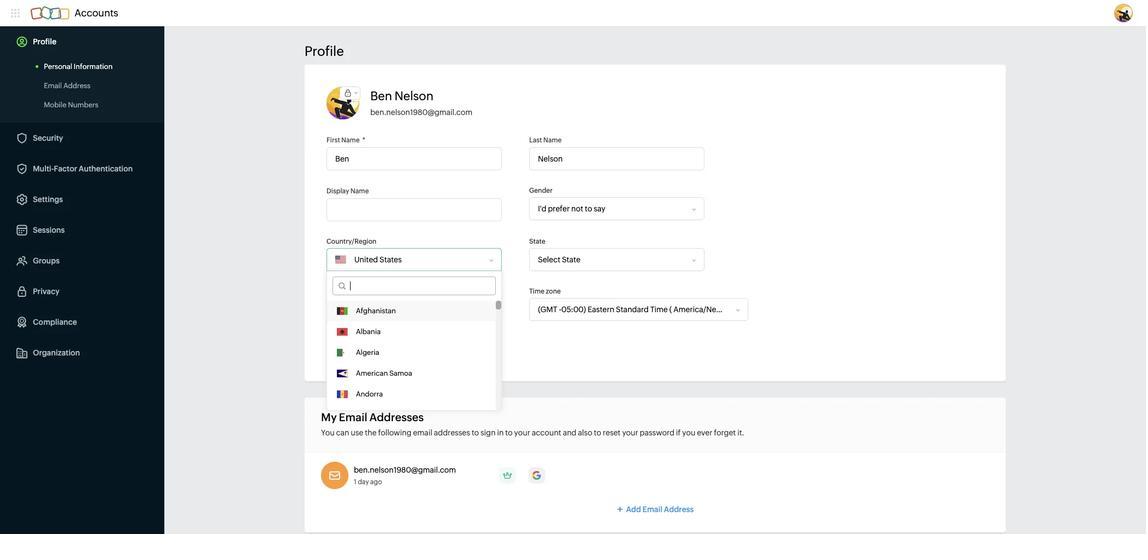 Task type: describe. For each thing, give the bounding box(es) containing it.
ben.nelson1980@gmail.com 1 day ago
[[354, 466, 456, 486]]

algeria
[[356, 349, 380, 357]]

settings
[[33, 195, 63, 204]]

mprivacy image
[[340, 87, 356, 99]]

3 to from the left
[[594, 429, 602, 438]]

add
[[626, 506, 642, 514]]

*
[[363, 137, 366, 144]]

state
[[530, 238, 546, 246]]

afghanistan
[[356, 307, 396, 315]]

email for my
[[339, 411, 368, 424]]

addresses
[[434, 429, 470, 438]]

Search... field
[[346, 277, 496, 295]]

nelson
[[395, 89, 434, 103]]

time
[[530, 288, 545, 296]]

you
[[683, 429, 696, 438]]

first name *
[[327, 137, 366, 144]]

email
[[413, 429, 433, 438]]

albania
[[356, 328, 381, 336]]

reset
[[603, 429, 621, 438]]

password
[[640, 429, 675, 438]]

factor
[[54, 164, 77, 173]]

gender
[[530, 187, 553, 195]]

0 horizontal spatial email
[[44, 82, 62, 90]]

save button
[[327, 338, 382, 360]]

name for display
[[351, 188, 369, 195]]

mobile
[[44, 101, 67, 109]]

1 your from the left
[[515, 429, 531, 438]]

ever
[[698, 429, 713, 438]]

privacy
[[33, 287, 59, 296]]

andorra
[[356, 390, 383, 399]]

security
[[33, 134, 63, 143]]

1 vertical spatial ben.nelson1980@gmail.com
[[354, 466, 456, 475]]

my
[[321, 411, 337, 424]]

time zone
[[530, 288, 561, 296]]

first
[[327, 137, 340, 144]]

use
[[351, 429, 364, 438]]

in
[[498, 429, 504, 438]]

personal information
[[44, 63, 113, 71]]

name for last
[[544, 137, 562, 144]]

sign
[[481, 429, 496, 438]]



Task type: vqa. For each thing, say whether or not it's contained in the screenshot.
Search Applications text box
no



Task type: locate. For each thing, give the bounding box(es) containing it.
1
[[354, 479, 357, 486]]

email for add
[[643, 506, 663, 514]]

information
[[74, 63, 113, 71]]

None text field
[[530, 147, 705, 171]]

email
[[44, 82, 62, 90], [339, 411, 368, 424], [643, 506, 663, 514]]

language
[[327, 288, 358, 296]]

1 horizontal spatial profile
[[305, 44, 344, 59]]

and
[[563, 429, 577, 438]]

to right also on the bottom right of page
[[594, 429, 602, 438]]

email up use
[[339, 411, 368, 424]]

1 vertical spatial email
[[339, 411, 368, 424]]

profile up personal
[[33, 37, 56, 46]]

add email address
[[626, 506, 694, 514]]

primary image
[[500, 468, 516, 484]]

also
[[578, 429, 593, 438]]

you
[[321, 429, 335, 438]]

sessions
[[33, 226, 65, 235]]

personal
[[44, 63, 72, 71]]

2 to from the left
[[506, 429, 513, 438]]

last name
[[530, 137, 562, 144]]

0 horizontal spatial profile
[[33, 37, 56, 46]]

your right in
[[515, 429, 531, 438]]

1 horizontal spatial your
[[623, 429, 639, 438]]

name left *
[[342, 137, 360, 144]]

1 horizontal spatial address
[[664, 506, 694, 514]]

multi-factor authentication
[[33, 164, 133, 173]]

0 vertical spatial ben.nelson1980@gmail.com
[[371, 108, 473, 117]]

ben.nelson1980@gmail.com down nelson
[[371, 108, 473, 117]]

name right the last
[[544, 137, 562, 144]]

multi-
[[33, 164, 54, 173]]

email address
[[44, 82, 91, 90]]

address down personal information
[[63, 82, 91, 90]]

0 horizontal spatial to
[[472, 429, 479, 438]]

forget
[[715, 429, 737, 438]]

ben.nelson1980@gmail.com
[[371, 108, 473, 117], [354, 466, 456, 475]]

addresses
[[370, 411, 424, 424]]

0 vertical spatial email
[[44, 82, 62, 90]]

mobile numbers
[[44, 101, 99, 109]]

day
[[358, 479, 369, 486]]

following
[[378, 429, 412, 438]]

1 vertical spatial address
[[664, 506, 694, 514]]

to
[[472, 429, 479, 438], [506, 429, 513, 438], [594, 429, 602, 438]]

display name
[[327, 188, 369, 195]]

samoa
[[390, 370, 413, 378]]

organization
[[33, 349, 80, 357]]

ago
[[371, 479, 382, 486]]

ben nelson ben.nelson1980@gmail.com
[[371, 89, 473, 117]]

the
[[365, 429, 377, 438]]

to right in
[[506, 429, 513, 438]]

if
[[677, 429, 681, 438]]

to left sign
[[472, 429, 479, 438]]

country/region
[[327, 238, 377, 246]]

0 horizontal spatial address
[[63, 82, 91, 90]]

numbers
[[68, 101, 99, 109]]

None field
[[530, 198, 693, 220], [346, 249, 486, 271], [530, 249, 693, 271], [327, 299, 490, 321], [530, 299, 737, 321], [530, 198, 693, 220], [346, 249, 486, 271], [530, 249, 693, 271], [327, 299, 490, 321], [530, 299, 737, 321]]

address
[[63, 82, 91, 90], [664, 506, 694, 514]]

1 to from the left
[[472, 429, 479, 438]]

profile
[[33, 37, 56, 46], [305, 44, 344, 59]]

account
[[532, 429, 562, 438]]

it.
[[738, 429, 745, 438]]

accounts
[[75, 7, 118, 19]]

0 horizontal spatial your
[[515, 429, 531, 438]]

None text field
[[327, 147, 502, 171], [327, 198, 502, 222], [327, 147, 502, 171], [327, 198, 502, 222]]

name
[[342, 137, 360, 144], [544, 137, 562, 144], [351, 188, 369, 195]]

your
[[515, 429, 531, 438], [623, 429, 639, 438]]

email inside my email addresses you can use the following email addresses to sign in to your account and also to reset your password if you ever forget it.
[[339, 411, 368, 424]]

2 vertical spatial email
[[643, 506, 663, 514]]

can
[[336, 429, 349, 438]]

profile up mprivacy icon
[[305, 44, 344, 59]]

groups
[[33, 257, 60, 265]]

my email addresses you can use the following email addresses to sign in to your account and also to reset your password if you ever forget it.
[[321, 411, 745, 438]]

2 your from the left
[[623, 429, 639, 438]]

your right reset
[[623, 429, 639, 438]]

1 horizontal spatial to
[[506, 429, 513, 438]]

american
[[356, 370, 388, 378]]

address right add
[[664, 506, 694, 514]]

email up mobile
[[44, 82, 62, 90]]

2 horizontal spatial to
[[594, 429, 602, 438]]

zone
[[546, 288, 561, 296]]

name right display
[[351, 188, 369, 195]]

display
[[327, 188, 350, 195]]

ben.nelson1980@gmail.com up ago
[[354, 466, 456, 475]]

1 horizontal spatial email
[[339, 411, 368, 424]]

0 vertical spatial address
[[63, 82, 91, 90]]

compliance
[[33, 318, 77, 327]]

name for first
[[342, 137, 360, 144]]

american samoa
[[356, 370, 413, 378]]

authentication
[[79, 164, 133, 173]]

2 horizontal spatial email
[[643, 506, 663, 514]]

ben
[[371, 89, 392, 103]]

last
[[530, 137, 542, 144]]

email right add
[[643, 506, 663, 514]]

save
[[345, 344, 363, 353]]



